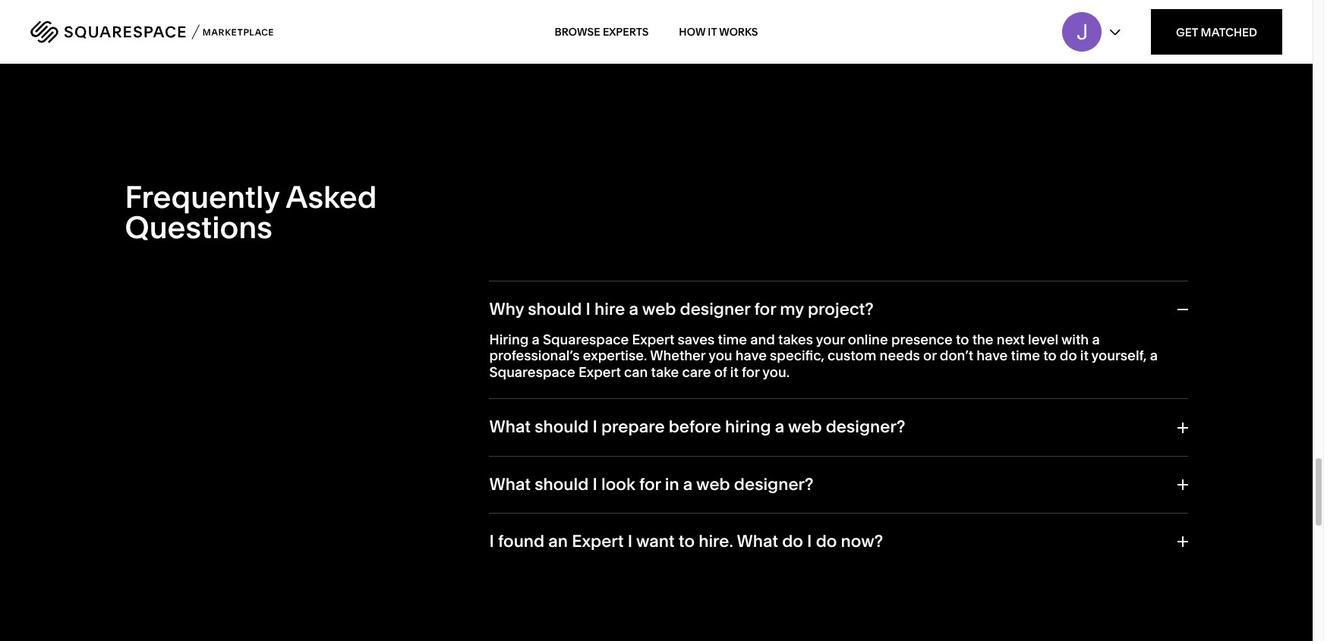 Task type: locate. For each thing, give the bounding box(es) containing it.
appointments
[[1065, 14, 1156, 31]]

have right don't at the bottom of the page
[[977, 347, 1008, 365]]

now?
[[841, 532, 884, 552]]

get matched
[[1176, 25, 1258, 39]]

questions
[[125, 209, 273, 246]]

list
[[124, 0, 1200, 107]]

it left yourself,
[[1081, 347, 1089, 365]]

hire.
[[699, 532, 733, 552]]

online
[[908, 14, 949, 31], [848, 331, 888, 348]]

0 horizontal spatial online
[[848, 331, 888, 348]]

hiring
[[489, 331, 529, 348]]

have right you
[[736, 347, 767, 365]]

0 horizontal spatial your
[[125, 30, 154, 48]]

time right "the"
[[1011, 347, 1040, 365]]

online inside the set up an online calendar to book appointments and accept payments.
[[908, 14, 949, 31]]

designer? inside button
[[826, 417, 906, 438]]

professional's
[[489, 347, 580, 365]]

care
[[682, 364, 711, 381]]

2 horizontal spatial do
[[1060, 347, 1077, 365]]

i found an expert i want to hire. what do i do now?
[[489, 532, 884, 552]]

for left you.
[[742, 364, 760, 381]]

your down why should i hire a web designer for my project? button
[[816, 331, 845, 348]]

your left long-
[[125, 30, 154, 48]]

expert up the take
[[632, 331, 675, 348]]

should right why
[[528, 299, 582, 320]]

should left "prepare" at the bottom of the page
[[535, 417, 589, 438]]

the
[[973, 331, 994, 348]]

seo
[[225, 14, 253, 31], [225, 30, 252, 48]]

i left want
[[628, 532, 633, 552]]

what
[[489, 417, 531, 438], [489, 475, 531, 495], [737, 532, 778, 552]]

a up i found an expert i want to hire. what do i do now?
[[683, 475, 693, 495]]

web
[[577, 14, 604, 31], [642, 299, 676, 320], [788, 417, 822, 438], [696, 475, 730, 495]]

i
[[586, 299, 591, 320], [593, 417, 598, 438], [593, 475, 598, 495], [489, 532, 494, 552], [628, 532, 633, 552], [807, 532, 812, 552]]

i left "prepare" at the bottom of the page
[[593, 417, 598, 438]]

in inside update built-in seo features or get a consultation on your long-term seo strategy to gain more visibility online.
[[210, 14, 222, 31]]

to left gain
[[312, 30, 325, 48]]

to inside the set up an online calendar to book appointments and accept payments.
[[1012, 14, 1025, 31]]

2 horizontal spatial your
[[816, 331, 845, 348]]

0 vertical spatial should
[[528, 299, 582, 320]]

you.
[[763, 364, 790, 381]]

gain
[[329, 30, 357, 48]]

0 vertical spatial with
[[773, 14, 801, 31]]

frequently
[[125, 178, 279, 216]]

1 horizontal spatial with
[[1062, 331, 1089, 348]]

general
[[689, 14, 738, 31]]

with
[[773, 14, 801, 31], [1062, 331, 1089, 348]]

0 horizontal spatial designer?
[[734, 475, 814, 495]]

what should i look for in a web designer? button
[[489, 475, 1188, 495]]

0 vertical spatial what
[[489, 417, 531, 438]]

prepare
[[601, 417, 665, 438]]

a inside button
[[775, 417, 785, 438]]

hiring
[[725, 417, 771, 438]]

found
[[498, 532, 545, 552]]

2 horizontal spatial and
[[1159, 14, 1184, 31]]

what down 'professional's'
[[489, 417, 531, 438]]

1 vertical spatial for
[[742, 364, 760, 381]]

what should i look for in a web designer?
[[489, 475, 814, 495]]

an for up
[[889, 14, 905, 31]]

in
[[210, 14, 222, 31], [665, 475, 679, 495]]

1 vertical spatial or
[[923, 347, 937, 365]]

your inside hiring a squarespace expert saves time and takes your online presence to the next level with a professional's expertise. whether you have specific, custom needs or don't have time to do it yourself, a squarespace expert can take care of it for you.
[[816, 331, 845, 348]]

1 vertical spatial squarespace
[[543, 331, 629, 348]]

0 vertical spatial expert
[[632, 331, 675, 348]]

a inside update built-in seo features or get a consultation on your long-term seo strategy to gain more visibility online.
[[354, 14, 362, 31]]

or left don't at the bottom of the page
[[923, 347, 937, 365]]

0 vertical spatial online
[[908, 14, 949, 31]]

expert left can
[[579, 364, 621, 381]]

personalized web training and general help with your squarespace products.
[[490, 14, 801, 48]]

it
[[1081, 347, 1089, 365], [730, 364, 739, 381]]

update
[[125, 14, 173, 31]]

to
[[1012, 14, 1025, 31], [312, 30, 325, 48], [956, 331, 969, 348], [1044, 347, 1057, 365], [679, 532, 695, 552]]

should inside button
[[535, 417, 589, 438]]

expert for saves
[[632, 331, 675, 348]]

a right get
[[354, 14, 362, 31]]

0 horizontal spatial in
[[210, 14, 222, 31]]

a
[[354, 14, 362, 31], [629, 299, 639, 320], [532, 331, 540, 348], [1092, 331, 1100, 348], [1150, 347, 1158, 365], [775, 417, 785, 438], [683, 475, 693, 495]]

to left hire.
[[679, 532, 695, 552]]

an
[[889, 14, 905, 31], [549, 532, 568, 552]]

a right hiring on the right bottom
[[775, 417, 785, 438]]

online down project?
[[848, 331, 888, 348]]

0 vertical spatial for
[[754, 299, 776, 320]]

1 horizontal spatial or
[[923, 347, 937, 365]]

browse experts link
[[555, 11, 649, 53]]

2 vertical spatial squarespace
[[489, 364, 575, 381]]

i left look
[[593, 475, 598, 495]]

should for prepare
[[535, 417, 589, 438]]

0 horizontal spatial or
[[313, 14, 326, 31]]

an right found
[[549, 532, 568, 552]]

1 vertical spatial with
[[1062, 331, 1089, 348]]

to left book
[[1012, 14, 1025, 31]]

1 vertical spatial what
[[489, 475, 531, 495]]

a right hiring
[[532, 331, 540, 348]]

with inside hiring a squarespace expert saves time and takes your online presence to the next level with a professional's expertise. whether you have specific, custom needs or don't have time to do it yourself, a squarespace expert can take care of it for you.
[[1062, 331, 1089, 348]]

1 horizontal spatial designer?
[[826, 417, 906, 438]]

experts
[[603, 25, 649, 39]]

project?
[[808, 299, 874, 320]]

for right look
[[639, 475, 661, 495]]

do
[[1060, 347, 1077, 365], [782, 532, 803, 552], [816, 532, 837, 552]]

or
[[313, 14, 326, 31], [923, 347, 937, 365]]

2 vertical spatial what
[[737, 532, 778, 552]]

web right hiring on the right bottom
[[788, 417, 822, 438]]

should
[[528, 299, 582, 320], [535, 417, 589, 438], [535, 475, 589, 495]]

2 vertical spatial should
[[535, 475, 589, 495]]

1 horizontal spatial an
[[889, 14, 905, 31]]

2 vertical spatial for
[[639, 475, 661, 495]]

0 horizontal spatial have
[[736, 347, 767, 365]]

0 horizontal spatial an
[[549, 532, 568, 552]]

what up found
[[489, 475, 531, 495]]

why should i hire a web designer for my project?
[[489, 299, 874, 320]]

what inside button
[[489, 417, 531, 438]]

designer?
[[826, 417, 906, 438], [734, 475, 814, 495]]

1 horizontal spatial in
[[665, 475, 679, 495]]

1 horizontal spatial online
[[908, 14, 949, 31]]

0 vertical spatial designer?
[[826, 417, 906, 438]]

1 vertical spatial designer?
[[734, 475, 814, 495]]

designer? inside button
[[734, 475, 814, 495]]

expert left want
[[572, 532, 624, 552]]

1 vertical spatial online
[[848, 331, 888, 348]]

your right on
[[490, 30, 518, 48]]

designer? up what should i look for in a web designer? button at the bottom
[[826, 417, 906, 438]]

and inside the set up an online calendar to book appointments and accept payments.
[[1159, 14, 1184, 31]]

2 vertical spatial expert
[[572, 532, 624, 552]]

level
[[1028, 331, 1059, 348]]

1 vertical spatial an
[[549, 532, 568, 552]]

expert inside button
[[572, 532, 624, 552]]

you
[[709, 347, 733, 365]]

and left general
[[661, 14, 685, 31]]

browse experts
[[555, 25, 649, 39]]

it right of
[[730, 364, 739, 381]]

expert
[[632, 331, 675, 348], [579, 364, 621, 381], [572, 532, 624, 552]]

for left my on the top right
[[754, 299, 776, 320]]

1 horizontal spatial it
[[1081, 347, 1089, 365]]

designer? down hiring on the right bottom
[[734, 475, 814, 495]]

i inside button
[[593, 417, 598, 438]]

0 horizontal spatial and
[[661, 14, 685, 31]]

squarespace marketplace image
[[30, 21, 273, 43]]

get
[[329, 14, 351, 31]]

what for what should i look for in a web designer?
[[489, 475, 531, 495]]

take
[[651, 364, 679, 381]]

a right yourself,
[[1150, 347, 1158, 365]]

i left found
[[489, 532, 494, 552]]

web left 'training'
[[577, 14, 604, 31]]

time down designer
[[718, 331, 747, 348]]

in right look
[[665, 475, 679, 495]]

1 horizontal spatial have
[[977, 347, 1008, 365]]

expert for i
[[572, 532, 624, 552]]

0 vertical spatial squarespace
[[522, 30, 608, 48]]

for
[[754, 299, 776, 320], [742, 364, 760, 381], [639, 475, 661, 495]]

0 vertical spatial or
[[313, 14, 326, 31]]

with right level
[[1062, 331, 1089, 348]]

squarespace
[[522, 30, 608, 48], [543, 331, 629, 348], [489, 364, 575, 381]]

0 vertical spatial in
[[210, 14, 222, 31]]

and left matched
[[1159, 14, 1184, 31]]

1 vertical spatial should
[[535, 417, 589, 438]]

and left 'takes'
[[750, 331, 775, 348]]

online right up
[[908, 14, 949, 31]]

payments.
[[893, 30, 961, 48]]

what right hire.
[[737, 532, 778, 552]]

1 horizontal spatial and
[[750, 331, 775, 348]]

1 vertical spatial in
[[665, 475, 679, 495]]

0 vertical spatial an
[[889, 14, 905, 31]]

in right long-
[[210, 14, 222, 31]]

an inside the set up an online calendar to book appointments and accept payments.
[[889, 14, 905, 31]]

an inside button
[[549, 532, 568, 552]]

web right hire
[[642, 299, 676, 320]]

time
[[718, 331, 747, 348], [1011, 347, 1040, 365]]

or left get
[[313, 14, 326, 31]]

get
[[1176, 25, 1199, 39]]

before
[[669, 417, 721, 438]]

0 horizontal spatial with
[[773, 14, 801, 31]]

hire
[[595, 299, 625, 320]]

1 horizontal spatial your
[[490, 30, 518, 48]]

a right hire
[[629, 299, 639, 320]]

an right up
[[889, 14, 905, 31]]

and inside "personalized web training and general help with your squarespace products."
[[661, 14, 685, 31]]

for inside hiring a squarespace expert saves time and takes your online presence to the next level with a professional's expertise. whether you have specific, custom needs or don't have time to do it yourself, a squarespace expert can take care of it for you.
[[742, 364, 760, 381]]

with right help
[[773, 14, 801, 31]]

should left look
[[535, 475, 589, 495]]



Task type: describe. For each thing, give the bounding box(es) containing it.
visibility
[[397, 30, 450, 48]]

i left now?
[[807, 532, 812, 552]]

of
[[714, 364, 727, 381]]

help
[[742, 14, 770, 31]]

training
[[608, 14, 658, 31]]

to left "the"
[[956, 331, 969, 348]]

book
[[1028, 14, 1061, 31]]

should for hire
[[528, 299, 582, 320]]

to right next
[[1044, 347, 1057, 365]]

with inside "personalized web training and general help with your squarespace products."
[[773, 14, 801, 31]]

online.
[[125, 47, 168, 64]]

it
[[708, 25, 717, 39]]

how it works link
[[679, 11, 758, 53]]

1 vertical spatial expert
[[579, 364, 621, 381]]

takes
[[778, 331, 813, 348]]

list containing update built-in seo features or get a consultation on your long-term seo strategy to gain more visibility online.
[[124, 0, 1200, 107]]

specific,
[[770, 347, 825, 365]]

designer
[[680, 299, 751, 320]]

custom
[[828, 347, 877, 365]]

online inside hiring a squarespace expert saves time and takes your online presence to the next level with a professional's expertise. whether you have specific, custom needs or don't have time to do it yourself, a squarespace expert can take care of it for you.
[[848, 331, 888, 348]]

presence
[[892, 331, 953, 348]]

should for look
[[535, 475, 589, 495]]

what should i prepare before hiring a web designer? button
[[489, 417, 1188, 438]]

next
[[997, 331, 1025, 348]]

0 horizontal spatial it
[[730, 364, 739, 381]]

2 have from the left
[[977, 347, 1008, 365]]

your inside update built-in seo features or get a consultation on your long-term seo strategy to gain more visibility online.
[[125, 30, 154, 48]]

term
[[191, 30, 222, 48]]

calendar
[[952, 14, 1009, 31]]

needs
[[880, 347, 920, 365]]

and inside hiring a squarespace expert saves time and takes your online presence to the next level with a professional's expertise. whether you have specific, custom needs or don't have time to do it yourself, a squarespace expert can take care of it for you.
[[750, 331, 775, 348]]

i found an expert i want to hire. what do i do now? button
[[489, 532, 1188, 553]]

1 have from the left
[[736, 347, 767, 365]]

what should i prepare before hiring a web designer?
[[489, 417, 906, 438]]

whether
[[650, 347, 706, 365]]

what for what should i prepare before hiring a web designer?
[[489, 417, 531, 438]]

want
[[636, 532, 675, 552]]

1 horizontal spatial time
[[1011, 347, 1040, 365]]

designer? for what should i look for in a web designer?
[[734, 475, 814, 495]]

web inside button
[[788, 417, 822, 438]]

on
[[449, 14, 466, 31]]

squarespace inside "personalized web training and general help with your squarespace products."
[[522, 30, 608, 48]]

don't
[[940, 347, 974, 365]]

more
[[360, 30, 395, 48]]

look
[[601, 475, 635, 495]]

designer? for what should i prepare before hiring a web designer?
[[826, 417, 906, 438]]

in inside button
[[665, 475, 679, 495]]

expertise.
[[583, 347, 647, 365]]

1 seo from the top
[[225, 14, 253, 31]]

consultation
[[365, 14, 446, 31]]

browse
[[555, 25, 600, 39]]

up
[[869, 14, 886, 31]]

how it works
[[679, 25, 758, 39]]

yourself,
[[1092, 347, 1147, 365]]

web inside "personalized web training and general help with your squarespace products."
[[577, 14, 604, 31]]

my
[[780, 299, 804, 320]]

personalized
[[490, 14, 574, 31]]

2 seo from the top
[[225, 30, 252, 48]]

or inside hiring a squarespace expert saves time and takes your online presence to the next level with a professional's expertise. whether you have specific, custom needs or don't have time to do it yourself, a squarespace expert can take care of it for you.
[[923, 347, 937, 365]]

i left hire
[[586, 299, 591, 320]]

strategy
[[256, 30, 309, 48]]

set
[[845, 14, 866, 31]]

0 horizontal spatial do
[[782, 532, 803, 552]]

1 horizontal spatial do
[[816, 532, 837, 552]]

a right level
[[1092, 331, 1100, 348]]

accept
[[845, 30, 890, 48]]

asked
[[286, 178, 377, 216]]

update built-in seo features or get a consultation on your long-term seo strategy to gain more visibility online.
[[125, 14, 466, 64]]

an for found
[[549, 532, 568, 552]]

long-
[[157, 30, 191, 48]]

saves
[[678, 331, 715, 348]]

works
[[719, 25, 758, 39]]

built-
[[176, 14, 210, 31]]

web up hire.
[[696, 475, 730, 495]]

do inside hiring a squarespace expert saves time and takes your online presence to the next level with a professional's expertise. whether you have specific, custom needs or don't have time to do it yourself, a squarespace expert can take care of it for you.
[[1060, 347, 1077, 365]]

to inside update built-in seo features or get a consultation on your long-term seo strategy to gain more visibility online.
[[312, 30, 325, 48]]

your inside "personalized web training and general help with your squarespace products."
[[490, 30, 518, 48]]

or inside update built-in seo features or get a consultation on your long-term seo strategy to gain more visibility online.
[[313, 14, 326, 31]]

why should i hire a web designer for my project? button
[[489, 299, 1188, 320]]

can
[[624, 364, 648, 381]]

hiring a squarespace expert saves time and takes your online presence to the next level with a professional's expertise. whether you have specific, custom needs or don't have time to do it yourself, a squarespace expert can take care of it for you.
[[489, 331, 1158, 381]]

why
[[489, 299, 524, 320]]

0 horizontal spatial time
[[718, 331, 747, 348]]

get matched link
[[1151, 9, 1283, 55]]

features
[[256, 14, 309, 31]]

frequently asked questions
[[125, 178, 377, 246]]

products.
[[611, 30, 673, 48]]

how
[[679, 25, 706, 39]]

matched
[[1201, 25, 1258, 39]]

set up an online calendar to book appointments and accept payments.
[[845, 14, 1184, 48]]

to inside i found an expert i want to hire. what do i do now? button
[[679, 532, 695, 552]]



Task type: vqa. For each thing, say whether or not it's contained in the screenshot.
Personalized Web Training And General Help With Your Squarespace Products.
yes



